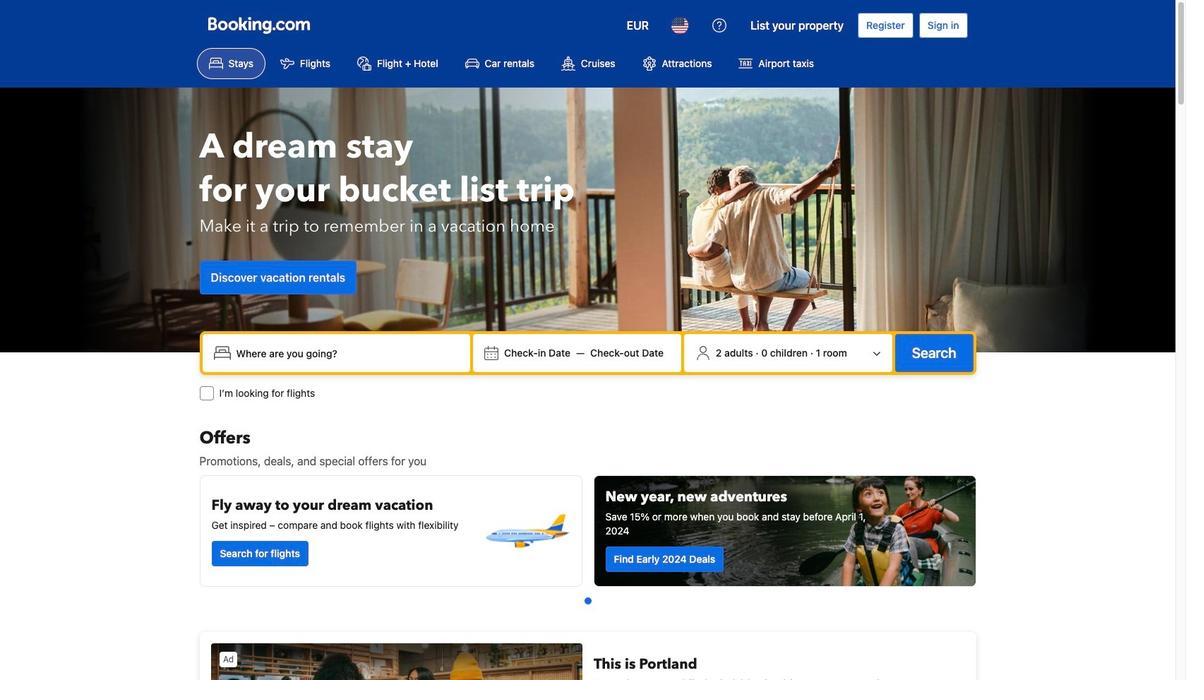 Task type: locate. For each thing, give the bounding box(es) containing it.
progress bar
[[585, 598, 592, 605]]

main content
[[194, 427, 982, 680]]



Task type: describe. For each thing, give the bounding box(es) containing it.
booking.com image
[[208, 17, 310, 34]]

a young girl and woman kayak on a river image
[[595, 476, 976, 586]]

Where are you going? field
[[231, 341, 465, 366]]

fly away to your dream vacation image
[[483, 487, 571, 575]]



Task type: vqa. For each thing, say whether or not it's contained in the screenshot.
21 August 2024 option
no



